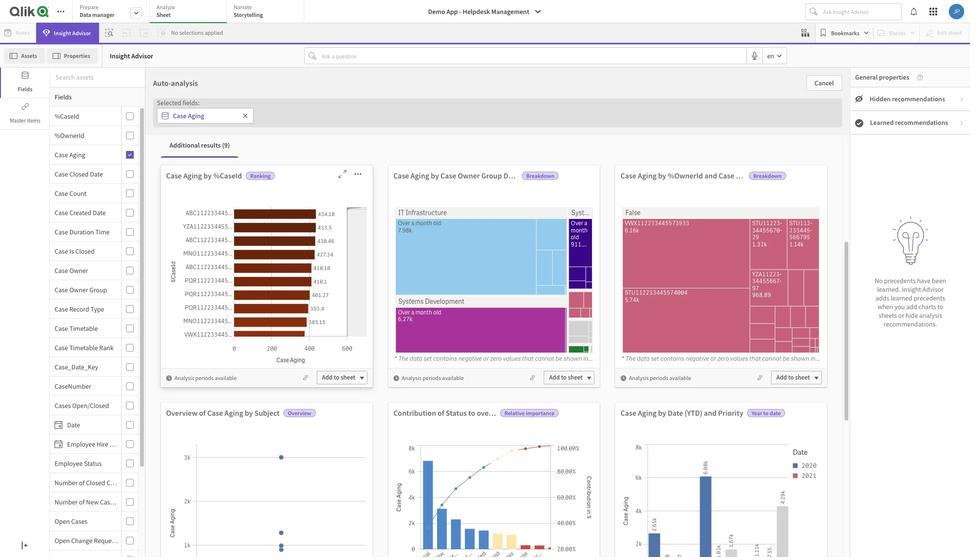 Task type: locate. For each thing, give the bounding box(es) containing it.
1 horizontal spatial values
[[730, 355, 748, 363]]

number
[[55, 479, 78, 487], [55, 498, 78, 507]]

data
[[409, 355, 422, 363], [637, 355, 649, 363]]

analysis periods available
[[175, 375, 237, 382], [402, 375, 464, 382], [629, 375, 691, 382]]

1 analysis periods available from the left
[[175, 375, 237, 382]]

date for case closed date
[[90, 170, 103, 178]]

3 add from the left
[[776, 374, 787, 382]]

fields up master items
[[18, 85, 32, 93]]

set for %ownerid
[[651, 355, 659, 363]]

add
[[322, 374, 333, 382], [549, 374, 560, 382], [776, 374, 787, 382]]

2 set from the left
[[651, 355, 659, 363]]

insight down smart search image
[[110, 51, 130, 60]]

1 contains from the left
[[433, 355, 457, 363]]

0 horizontal spatial zero
[[490, 355, 502, 363]]

by for case aging by %caseid
[[204, 171, 212, 181]]

2 negative from the left
[[685, 355, 709, 363]]

case timetable rank menu item
[[50, 338, 138, 358]]

0 horizontal spatial advisor
[[72, 29, 91, 36]]

analysis periods available up overview of case aging by subject
[[175, 375, 237, 382]]

date inside menu item
[[110, 440, 123, 449]]

open for open change requests
[[55, 537, 70, 545]]

group down case owner menu item
[[89, 286, 107, 294]]

1 horizontal spatial data
[[637, 355, 649, 363]]

* the data set contains negative or zero values that cannot be shown in this chart.
[[394, 355, 617, 363], [621, 355, 844, 363]]

cases
[[194, 69, 249, 96], [831, 69, 886, 96], [25, 158, 46, 168], [424, 158, 445, 168], [55, 402, 71, 410], [65, 433, 86, 443], [107, 479, 123, 487], [100, 498, 116, 507], [71, 517, 87, 526]]

1 vertical spatial insight advisor
[[110, 51, 153, 60]]

case_date_key menu item
[[50, 358, 138, 377]]

shown
[[563, 355, 582, 363], [791, 355, 809, 363]]

advisor up "charts"
[[923, 285, 944, 294]]

0 horizontal spatial breakdown
[[526, 172, 554, 180]]

recommendations for learned recommendations
[[895, 118, 948, 127]]

-
[[459, 7, 461, 16]]

analysis periods available for case
[[402, 375, 464, 382]]

2 add to sheet from the left
[[549, 374, 583, 382]]

case closed date
[[55, 170, 103, 178]]

in for case aging by case owner group drill and case timetable
[[583, 355, 588, 363]]

available up the contribution of status to overall case aging on the bottom of page
[[442, 375, 464, 382]]

0 vertical spatial insight
[[54, 29, 71, 36]]

0 horizontal spatial analysis periods available
[[175, 375, 237, 382]]

1 horizontal spatial *
[[394, 355, 397, 363]]

or
[[898, 311, 904, 320], [483, 355, 489, 363], [710, 355, 716, 363]]

analysis periods available up contribution
[[402, 375, 464, 382]]

2 data from the left
[[637, 355, 649, 363]]

0 vertical spatial analysis
[[171, 78, 198, 88]]

1 vertical spatial no
[[875, 277, 883, 285]]

owner up record
[[69, 286, 88, 294]]

1 shown from the left
[[563, 355, 582, 363]]

0 horizontal spatial available
[[215, 375, 237, 382]]

number of closed cases button
[[50, 479, 128, 487]]

1 horizontal spatial analysis
[[919, 311, 942, 320]]

the
[[398, 355, 408, 363], [625, 355, 635, 363]]

1 horizontal spatial analysis
[[402, 375, 421, 382]]

represents
[[47, 168, 80, 178]]

change
[[71, 537, 93, 545]]

0 horizontal spatial shown
[[563, 355, 582, 363]]

1 number from the top
[[55, 479, 78, 487]]

case aging button
[[50, 150, 119, 159]]

number inside menu item
[[55, 498, 78, 507]]

recommendations down help "icon" at the top of page
[[892, 95, 945, 103]]

1 zero from the left
[[490, 355, 502, 363]]

1 horizontal spatial contains
[[660, 355, 684, 363]]

advisor
[[72, 29, 91, 36], [131, 51, 153, 60], [923, 285, 944, 294]]

be for case aging by case owner group drill and case timetable
[[555, 355, 562, 363]]

bookmarks button
[[818, 25, 871, 41]]

1 horizontal spatial zero
[[717, 355, 729, 363]]

open inside open cases vs duration * bubble size represents number of high priority open cases
[[5, 158, 24, 168]]

fields button
[[0, 68, 49, 98], [1, 68, 49, 98], [50, 87, 145, 107]]

date for employee hire date
[[110, 440, 123, 449]]

1 * the data set contains negative or zero values that cannot be shown in this chart. from the left
[[394, 355, 617, 363]]

0 vertical spatial %caseid
[[55, 112, 79, 120]]

be for case aging by %ownerid and case is closed
[[783, 355, 789, 363]]

precedents down have
[[914, 294, 945, 303]]

advisor down data
[[72, 29, 91, 36]]

recommendations inside "hidden recommendations" button
[[892, 95, 945, 103]]

add for owner
[[549, 374, 560, 382]]

employee inside menu item
[[67, 440, 95, 449]]

owner for case owner
[[69, 266, 88, 275]]

add to sheet button for owner
[[544, 371, 595, 385]]

sheet for and
[[795, 374, 810, 382]]

that
[[522, 355, 533, 363], [749, 355, 761, 363]]

that for and
[[522, 355, 533, 363]]

cases open/closed menu item
[[50, 396, 138, 416]]

1 horizontal spatial available
[[442, 375, 464, 382]]

of
[[108, 168, 114, 178], [199, 409, 206, 418], [438, 409, 444, 418], [79, 479, 85, 487], [79, 498, 85, 507]]

case aging down fields:
[[173, 112, 204, 120]]

1 vertical spatial precedents
[[914, 294, 945, 303]]

0 vertical spatial duration
[[57, 158, 88, 168]]

1 available from the left
[[215, 375, 237, 382]]

203
[[764, 96, 838, 151]]

small image for case aging by case owner group drill and case timetable
[[393, 375, 399, 381]]

cases open/closed button
[[50, 402, 119, 410]]

timetable inside case timetable menu item
[[69, 324, 98, 333]]

1 in from the left
[[583, 355, 588, 363]]

1 periods from the left
[[195, 375, 214, 382]]

open for open cases
[[55, 517, 70, 526]]

1 vertical spatial group
[[89, 286, 107, 294]]

timetable
[[550, 171, 584, 181], [69, 324, 98, 333], [69, 344, 98, 352]]

priority up selected
[[122, 69, 190, 96]]

case duration time button
[[50, 228, 119, 236]]

items
[[27, 117, 40, 124]]

1 horizontal spatial set
[[651, 355, 659, 363]]

0 horizontal spatial case aging
[[55, 150, 85, 159]]

0 vertical spatial time
[[95, 228, 110, 236]]

menu
[[50, 107, 145, 558]]

recommendations inside the learned recommendations button
[[895, 118, 948, 127]]

by for case aging by %ownerid and case is closed
[[658, 171, 666, 181]]

2 zero from the left
[[717, 355, 729, 363]]

sheet for owner
[[568, 374, 583, 382]]

2 the from the left
[[625, 355, 635, 363]]

1 horizontal spatial is
[[736, 171, 741, 181]]

case aging up represents
[[55, 150, 85, 159]]

number inside number of closed cases menu item
[[55, 479, 78, 487]]

1 be from the left
[[555, 355, 562, 363]]

2 sheet from the left
[[568, 374, 583, 382]]

0 vertical spatial employee
[[67, 440, 95, 449]]

0 horizontal spatial type
[[90, 305, 104, 314]]

no left selections
[[171, 29, 178, 36]]

2 horizontal spatial available
[[669, 375, 691, 382]]

sheets
[[879, 311, 897, 320]]

date menu item
[[50, 416, 138, 435]]

type
[[485, 158, 501, 168], [90, 305, 104, 314]]

case record type
[[55, 305, 104, 314]]

%caseid up "%ownerid" 'button'
[[55, 112, 79, 120]]

number for number of closed cases
[[55, 479, 78, 487]]

0 horizontal spatial analysis
[[171, 78, 198, 88]]

cannot for closed
[[762, 355, 781, 363]]

no for no precedents have been learned. insight advisor adds learned precedents when you add charts to sheets or hide analysis recommendations.
[[875, 277, 883, 285]]

owner inside case owner group menu item
[[69, 286, 88, 294]]

2 horizontal spatial periods
[[650, 375, 668, 382]]

add to sheet for owner
[[549, 374, 583, 382]]

requests
[[94, 537, 120, 545]]

assets button
[[4, 48, 45, 63]]

1 values from the left
[[503, 355, 521, 363]]

3 sheet from the left
[[795, 374, 810, 382]]

2 periods from the left
[[423, 375, 441, 382]]

fields up %caseid button in the top of the page
[[55, 93, 72, 101]]

0 horizontal spatial sheet
[[341, 374, 355, 382]]

smart search image
[[105, 29, 113, 37]]

1 vertical spatial employee
[[55, 459, 83, 468]]

1 add from the left
[[322, 374, 333, 382]]

or inside "no precedents have been learned. insight advisor adds learned precedents when you add charts to sheets or hide analysis recommendations."
[[898, 311, 904, 320]]

priority
[[122, 69, 190, 96], [759, 69, 827, 96], [457, 158, 483, 168], [718, 409, 743, 418]]

by for case aging by date (ytd) and priority
[[658, 409, 666, 418]]

%caseid down (9)
[[213, 171, 242, 181]]

precedents up learned
[[884, 277, 916, 285]]

no inside "no precedents have been learned. insight advisor adds learned precedents when you add charts to sheets or hide analysis recommendations."
[[875, 277, 883, 285]]

2 vertical spatial timetable
[[69, 344, 98, 352]]

values for drill
[[503, 355, 521, 363]]

3 add to sheet button from the left
[[771, 371, 822, 385]]

2 horizontal spatial advisor
[[923, 285, 944, 294]]

employee inside menu item
[[55, 459, 83, 468]]

2 add to sheet button from the left
[[544, 371, 595, 385]]

1 horizontal spatial shown
[[791, 355, 809, 363]]

selections tool image
[[802, 29, 809, 37]]

results
[[201, 141, 221, 150]]

owner up case owner group
[[69, 266, 88, 275]]

1 sheet from the left
[[341, 374, 355, 382]]

shown for case aging by %ownerid and case is closed
[[791, 355, 809, 363]]

2 number from the top
[[55, 498, 78, 507]]

add
[[906, 303, 917, 311]]

breakdown for and
[[526, 172, 554, 180]]

case aging
[[173, 112, 204, 120], [55, 150, 85, 159]]

0 horizontal spatial group
[[89, 286, 107, 294]]

adds
[[876, 294, 889, 303]]

analysis periods available for %caseid
[[175, 375, 237, 382]]

0 vertical spatial recommendations
[[892, 95, 945, 103]]

2 vertical spatial advisor
[[923, 285, 944, 294]]

to
[[937, 303, 943, 311], [334, 374, 339, 382], [561, 374, 567, 382], [788, 374, 794, 382], [468, 409, 475, 418], [763, 410, 769, 417]]

0 horizontal spatial in
[[583, 355, 588, 363]]

1 horizontal spatial analysis periods available
[[402, 375, 464, 382]]

3 add to sheet from the left
[[776, 374, 810, 382]]

time down case created date menu item
[[95, 228, 110, 236]]

0 vertical spatial type
[[485, 158, 501, 168]]

0 horizontal spatial status
[[84, 459, 102, 468]]

2 horizontal spatial *
[[621, 355, 624, 363]]

1 horizontal spatial fields
[[55, 93, 72, 101]]

chart. for case aging by case owner group drill and case timetable
[[601, 355, 617, 363]]

the for case aging by %ownerid and case is closed
[[625, 355, 635, 363]]

0 horizontal spatial data
[[409, 355, 422, 363]]

that for closed
[[749, 355, 761, 363]]

employee hire date
[[67, 440, 123, 449]]

1 horizontal spatial sheet
[[568, 374, 583, 382]]

1 vertical spatial type
[[90, 305, 104, 314]]

demo
[[428, 7, 445, 16]]

0 horizontal spatial contains
[[433, 355, 457, 363]]

2 chart. from the left
[[828, 355, 844, 363]]

3 analysis periods available from the left
[[629, 375, 691, 382]]

case timetable menu item
[[50, 319, 138, 338]]

negative for owner
[[458, 355, 482, 363]]

no up adds
[[875, 277, 883, 285]]

prepare data manager
[[80, 3, 114, 18]]

master items button
[[0, 99, 49, 129], [1, 99, 49, 129]]

0 horizontal spatial insight advisor
[[54, 29, 91, 36]]

or for case aging by case owner group drill and case timetable
[[483, 355, 489, 363]]

status down employee hire date menu item
[[84, 459, 102, 468]]

add to sheet button
[[317, 371, 367, 385], [544, 371, 595, 385], [771, 371, 822, 385]]

0 horizontal spatial add to sheet
[[322, 374, 355, 382]]

analysis up "selected fields:"
[[171, 78, 198, 88]]

number of closed cases menu item
[[50, 474, 138, 493]]

case duration time
[[55, 228, 110, 236]]

case is closed button
[[50, 247, 119, 256]]

james peterson image
[[949, 4, 964, 19]]

assets
[[21, 52, 37, 59]]

3 periods from the left
[[650, 375, 668, 382]]

set for case
[[423, 355, 432, 363]]

1 horizontal spatial status
[[446, 409, 467, 418]]

3 analysis from the left
[[629, 375, 649, 382]]

of for number of closed cases
[[79, 479, 85, 487]]

2 add from the left
[[549, 374, 560, 382]]

duration up case closed date
[[57, 158, 88, 168]]

data for case aging by %ownerid and case is closed
[[637, 355, 649, 363]]

2 cannot from the left
[[762, 355, 781, 363]]

high
[[116, 168, 130, 178]]

case inside menu item
[[55, 324, 68, 333]]

chart. for case aging by %ownerid and case is closed
[[828, 355, 844, 363]]

bookmarks
[[831, 29, 860, 36]]

type right record
[[90, 305, 104, 314]]

1 horizontal spatial case aging
[[173, 112, 204, 120]]

more image
[[350, 169, 366, 179]]

0 vertical spatial number
[[55, 479, 78, 487]]

new
[[86, 498, 99, 507]]

1 vertical spatial owner
[[69, 266, 88, 275]]

owner down open cases by priority type
[[458, 171, 480, 181]]

1 horizontal spatial cannot
[[762, 355, 781, 363]]

no
[[171, 29, 178, 36], [875, 277, 883, 285]]

relative importance
[[504, 410, 554, 417]]

1 data from the left
[[409, 355, 422, 363]]

2 in from the left
[[810, 355, 815, 363]]

1 this from the left
[[589, 355, 600, 363]]

tab list
[[72, 0, 308, 24]]

status left overall
[[446, 409, 467, 418]]

timetable inside case timetable rank menu item
[[69, 344, 98, 352]]

1 vertical spatial duration
[[69, 228, 94, 236]]

2 vertical spatial insight
[[902, 285, 921, 294]]

group
[[481, 171, 502, 181], [89, 286, 107, 294]]

owner inside case owner menu item
[[69, 266, 88, 275]]

chart.
[[601, 355, 617, 363], [828, 355, 844, 363]]

of for overview of case aging by subject
[[199, 409, 206, 418]]

2 vertical spatial owner
[[69, 286, 88, 294]]

application
[[0, 0, 970, 558]]

open & resolved cases over time
[[5, 433, 124, 443]]

0 horizontal spatial periods
[[195, 375, 214, 382]]

advisor inside "no precedents have been learned. insight advisor adds learned precedents when you add charts to sheets or hide analysis recommendations."
[[923, 285, 944, 294]]

1 chart. from the left
[[601, 355, 617, 363]]

2 horizontal spatial add to sheet button
[[771, 371, 822, 385]]

1 horizontal spatial %ownerid
[[668, 171, 703, 181]]

is inside menu item
[[69, 247, 74, 256]]

zero for group
[[490, 355, 502, 363]]

1 horizontal spatial breakdown
[[753, 172, 782, 180]]

available up case aging by date (ytd) and priority
[[669, 375, 691, 382]]

insight advisor down smart search image
[[110, 51, 153, 60]]

number up open cases
[[55, 498, 78, 507]]

%ownerid inside menu item
[[55, 131, 84, 140]]

periods up case aging by date (ytd) and priority
[[650, 375, 668, 382]]

1 the from the left
[[398, 355, 408, 363]]

open for open cases vs duration * bubble size represents number of high priority open cases
[[5, 158, 24, 168]]

2 horizontal spatial analysis
[[629, 375, 649, 382]]

in
[[583, 355, 588, 363], [810, 355, 815, 363]]

time inside menu item
[[95, 228, 110, 236]]

1 breakdown from the left
[[526, 172, 554, 180]]

0 horizontal spatial insight
[[54, 29, 71, 36]]

0 horizontal spatial the
[[398, 355, 408, 363]]

1 horizontal spatial no
[[875, 277, 883, 285]]

2 values from the left
[[730, 355, 748, 363]]

hide
[[906, 311, 918, 320]]

small image
[[855, 119, 863, 127], [959, 120, 965, 126]]

duration inside open cases vs duration * bubble size represents number of high priority open cases
[[57, 158, 88, 168]]

2 that from the left
[[749, 355, 761, 363]]

group inside menu item
[[89, 286, 107, 294]]

contribution
[[393, 409, 436, 418]]

* for case aging by %ownerid and case is closed
[[621, 355, 624, 363]]

open cases
[[55, 517, 87, 526]]

case created date menu item
[[50, 203, 138, 223]]

time right over
[[106, 433, 124, 443]]

%caseid inside menu item
[[55, 112, 79, 120]]

small image for case aging by %ownerid and case is closed
[[621, 375, 626, 381]]

insight up add
[[902, 285, 921, 294]]

1 negative from the left
[[458, 355, 482, 363]]

1 cannot from the left
[[535, 355, 554, 363]]

properties
[[879, 73, 909, 82]]

contains for case
[[433, 355, 457, 363]]

group left drill
[[481, 171, 502, 181]]

narrate storytelling
[[234, 3, 263, 18]]

recommendations
[[892, 95, 945, 103], [895, 118, 948, 127]]

been
[[932, 277, 946, 285]]

employee hire date button
[[50, 440, 127, 449]]

insight advisor down data
[[54, 29, 91, 36]]

2 be from the left
[[783, 355, 789, 363]]

Search assets text field
[[50, 69, 145, 86]]

1 horizontal spatial be
[[783, 355, 789, 363]]

0 horizontal spatial *
[[5, 168, 8, 178]]

0 horizontal spatial cannot
[[535, 355, 554, 363]]

manager
[[92, 11, 114, 18]]

periods up contribution
[[423, 375, 441, 382]]

1 vertical spatial number
[[55, 498, 78, 507]]

priority down en popup button
[[759, 69, 827, 96]]

%ownerid menu item
[[50, 126, 138, 145]]

2 horizontal spatial add to sheet
[[776, 374, 810, 382]]

3 available from the left
[[669, 375, 691, 382]]

2 horizontal spatial analysis periods available
[[629, 375, 691, 382]]

breakdown
[[526, 172, 554, 180], [753, 172, 782, 180]]

case is closed
[[55, 247, 95, 256]]

open
[[5, 158, 24, 168], [404, 158, 423, 168], [5, 433, 24, 443], [55, 517, 70, 526], [55, 537, 70, 545]]

cannot
[[535, 355, 554, 363], [762, 355, 781, 363]]

type inside "menu item"
[[90, 305, 104, 314]]

no selections applied
[[171, 29, 223, 36]]

you
[[894, 303, 905, 311]]

2 available from the left
[[442, 375, 464, 382]]

0 horizontal spatial values
[[503, 355, 521, 363]]

over
[[88, 433, 105, 443]]

recommendations for hidden recommendations
[[892, 95, 945, 103]]

2 breakdown from the left
[[753, 172, 782, 180]]

1 vertical spatial analysis
[[919, 311, 942, 320]]

0 vertical spatial no
[[171, 29, 178, 36]]

aging inside menu item
[[69, 150, 85, 159]]

2 analysis periods available from the left
[[402, 375, 464, 382]]

1 horizontal spatial add to sheet button
[[544, 371, 595, 385]]

duration inside menu item
[[69, 228, 94, 236]]

periods up overview of case aging by subject
[[195, 375, 214, 382]]

insight up 'properties' button
[[54, 29, 71, 36]]

selected fields:
[[157, 99, 200, 107]]

insight
[[54, 29, 71, 36], [110, 51, 130, 60], [902, 285, 921, 294]]

type up 'case aging by case owner group drill and case timetable'
[[485, 158, 501, 168]]

tab list containing prepare
[[72, 0, 308, 24]]

case aging by case owner group drill and case timetable
[[393, 171, 584, 181]]

of inside menu item
[[79, 479, 85, 487]]

0 horizontal spatial add to sheet button
[[317, 371, 367, 385]]

1 horizontal spatial type
[[485, 158, 501, 168]]

recommendations down "hidden recommendations" button
[[895, 118, 948, 127]]

2 horizontal spatial or
[[898, 311, 904, 320]]

available up overview of case aging by subject
[[215, 375, 237, 382]]

2 * the data set contains negative or zero values that cannot be shown in this chart. from the left
[[621, 355, 844, 363]]

available for case
[[442, 375, 464, 382]]

2 horizontal spatial add
[[776, 374, 787, 382]]

small image inside "hidden recommendations" button
[[959, 97, 965, 102]]

1 analysis from the left
[[175, 375, 194, 382]]

2 analysis from the left
[[402, 375, 421, 382]]

1 vertical spatial advisor
[[131, 51, 153, 60]]

advisor up the auto- at the left of page
[[131, 51, 153, 60]]

number down employee status
[[55, 479, 78, 487]]

duration down created
[[69, 228, 94, 236]]

case count
[[55, 189, 87, 198]]

help image
[[909, 74, 923, 80]]

0 horizontal spatial be
[[555, 355, 562, 363]]

closed
[[69, 170, 89, 178], [743, 171, 765, 181], [75, 247, 95, 256], [86, 479, 105, 487]]

1 horizontal spatial negative
[[685, 355, 709, 363]]

precedents
[[884, 277, 916, 285], [914, 294, 945, 303]]

this for case aging by case owner group drill and case timetable
[[589, 355, 600, 363]]

analysis periods available up case aging by date (ytd) and priority
[[629, 375, 691, 382]]

1 vertical spatial status
[[84, 459, 102, 468]]

small image
[[959, 97, 965, 102], [166, 375, 172, 381], [393, 375, 399, 381], [621, 375, 626, 381]]

1 horizontal spatial chart.
[[828, 355, 844, 363]]

2 this from the left
[[817, 355, 827, 363]]

menu containing %caseid
[[50, 107, 145, 558]]

2 shown from the left
[[791, 355, 809, 363]]

2 contains from the left
[[660, 355, 684, 363]]

0 vertical spatial advisor
[[72, 29, 91, 36]]

case count menu item
[[50, 184, 138, 203]]

1 that from the left
[[522, 355, 533, 363]]

1 horizontal spatial advisor
[[131, 51, 153, 60]]

1 horizontal spatial %caseid
[[213, 171, 242, 181]]

analysis right 'hide'
[[919, 311, 942, 320]]

overview
[[166, 409, 198, 418], [288, 410, 311, 417]]

of inside menu item
[[79, 498, 85, 507]]

employee
[[67, 440, 95, 449], [55, 459, 83, 468]]

1 set from the left
[[423, 355, 432, 363]]

view disabled image
[[855, 95, 863, 103]]



Task type: describe. For each thing, give the bounding box(es) containing it.
open cases vs duration * bubble size represents number of high priority open cases
[[5, 158, 192, 178]]

of for contribution of status to overall case aging
[[438, 409, 444, 418]]

timetable for case timetable
[[69, 324, 98, 333]]

1 vertical spatial insight
[[110, 51, 130, 60]]

en button
[[763, 48, 786, 64]]

analysis for case aging by %ownerid and case is closed
[[629, 375, 649, 382]]

contribution of status to overall case aging
[[393, 409, 537, 418]]

cases inside the low priority cases 203
[[831, 69, 886, 96]]

case owner
[[55, 266, 88, 275]]

1 add to sheet button from the left
[[317, 371, 367, 385]]

(9)
[[222, 141, 230, 150]]

casenumber menu item
[[50, 377, 138, 396]]

%caseid menu item
[[50, 107, 138, 126]]

vs
[[48, 158, 55, 168]]

1 add to sheet from the left
[[322, 374, 355, 382]]

case aging by date (ytd) and priority
[[621, 409, 743, 418]]

employee for employee hire date
[[67, 440, 95, 449]]

or for case aging by %ownerid and case is closed
[[710, 355, 716, 363]]

overview of case aging by subject
[[166, 409, 280, 418]]

employee status button
[[50, 459, 119, 468]]

periods for %caseid
[[195, 375, 214, 382]]

learned
[[870, 118, 894, 127]]

Ask a question text field
[[320, 48, 746, 64]]

0 vertical spatial status
[[446, 409, 467, 418]]

case aging inside menu item
[[55, 150, 85, 159]]

available for %caseid
[[215, 375, 237, 382]]

additional results (9)
[[169, 141, 230, 150]]

0 vertical spatial owner
[[458, 171, 480, 181]]

case created date button
[[50, 208, 119, 217]]

of inside open cases vs duration * bubble size represents number of high priority open cases
[[108, 168, 114, 178]]

cases open/closed
[[55, 402, 109, 410]]

case owner menu item
[[50, 261, 138, 281]]

case_date_key
[[55, 363, 98, 372]]

overview for overview of case aging by subject
[[166, 409, 198, 418]]

employee status
[[55, 459, 102, 468]]

deselect field image
[[242, 113, 248, 119]]

%ownerid button
[[50, 131, 119, 140]]

importance
[[526, 410, 554, 417]]

open for open cases by priority type
[[404, 158, 423, 168]]

analyze
[[156, 3, 175, 11]]

* for case aging by case owner group drill and case timetable
[[394, 355, 397, 363]]

case_date_key button
[[50, 363, 119, 372]]

application containing 72
[[0, 0, 970, 558]]

drill
[[504, 171, 517, 181]]

case closed date menu item
[[50, 165, 138, 184]]

date button
[[50, 421, 119, 430]]

open change requests button
[[50, 537, 124, 545]]

full screen image
[[335, 169, 350, 179]]

data
[[80, 11, 91, 18]]

priority inside the low priority cases 203
[[759, 69, 827, 96]]

demo app - helpdesk management button
[[422, 4, 548, 19]]

overall
[[477, 409, 500, 418]]

small image for case aging by %caseid
[[166, 375, 172, 381]]

1 master items button from the left
[[0, 99, 49, 129]]

low
[[716, 69, 755, 96]]

Ask Insight Advisor text field
[[821, 4, 902, 19]]

cases inside menu item
[[107, 479, 123, 487]]

(ytd)
[[685, 409, 702, 418]]

in for case aging by %ownerid and case is closed
[[810, 355, 815, 363]]

zero for case
[[717, 355, 729, 363]]

periods for case
[[423, 375, 441, 382]]

analysis for case aging by case owner group drill and case timetable
[[402, 375, 421, 382]]

employee for employee status
[[55, 459, 83, 468]]

analysis periods available for %ownerid
[[629, 375, 691, 382]]

* the data set contains negative or zero values that cannot be shown in this chart. for is
[[621, 355, 844, 363]]

case owner group
[[55, 286, 107, 294]]

overview for overview
[[288, 410, 311, 417]]

open for open & resolved cases over time
[[5, 433, 24, 443]]

number of new cases menu item
[[50, 493, 138, 512]]

breakdown for closed
[[753, 172, 782, 180]]

case timetable rank
[[55, 344, 114, 352]]

case owner group menu item
[[50, 281, 138, 300]]

open change requests menu item
[[50, 532, 138, 551]]

insight inside 'dropdown button'
[[54, 29, 71, 36]]

owner for case owner group
[[69, 286, 88, 294]]

closed inside menu item
[[86, 479, 105, 487]]

advisor inside 'dropdown button'
[[72, 29, 91, 36]]

employee hire date menu item
[[50, 435, 138, 454]]

subject
[[254, 409, 280, 418]]

learned
[[891, 294, 912, 303]]

hidden recommendations
[[870, 95, 945, 103]]

this for case aging by %ownerid and case is closed
[[817, 355, 827, 363]]

open/closed
[[72, 402, 109, 410]]

open change requests
[[55, 537, 120, 545]]

hidden
[[870, 95, 891, 103]]

case is closed menu item
[[50, 242, 138, 261]]

charts
[[919, 303, 936, 311]]

analysis inside "no precedents have been learned. insight advisor adds learned precedents when you add charts to sheets or hide analysis recommendations."
[[919, 311, 942, 320]]

142
[[444, 96, 519, 151]]

selected
[[157, 99, 181, 107]]

cases
[[174, 168, 192, 178]]

analysis for case aging by %caseid
[[175, 375, 194, 382]]

contains for %ownerid
[[660, 355, 684, 363]]

priority inside high priority cases 72
[[122, 69, 190, 96]]

have
[[917, 277, 931, 285]]

case timetable button
[[50, 324, 119, 333]]

cancel
[[815, 79, 834, 87]]

by for case aging by case owner group drill and case timetable
[[431, 171, 439, 181]]

learned recommendations
[[870, 118, 948, 127]]

0 horizontal spatial small image
[[855, 119, 863, 127]]

relative
[[504, 410, 525, 417]]

additional
[[169, 141, 200, 150]]

available for %ownerid
[[669, 375, 691, 382]]

case record type menu item
[[50, 300, 138, 319]]

by for open cases by priority type
[[447, 158, 455, 168]]

case record type button
[[50, 305, 119, 314]]

case timetable rank button
[[50, 344, 119, 352]]

resolved
[[32, 433, 64, 443]]

year
[[752, 410, 762, 417]]

add for and
[[776, 374, 787, 382]]

cannot for and
[[535, 355, 554, 363]]

status inside menu item
[[84, 459, 102, 468]]

1 vertical spatial %caseid
[[213, 171, 242, 181]]

2 master items button from the left
[[1, 99, 49, 129]]

of for number of new cases
[[79, 498, 85, 507]]

analyze sheet
[[156, 3, 175, 18]]

timetable for case timetable rank
[[69, 344, 98, 352]]

case owner button
[[50, 266, 119, 275]]

priority left year in the bottom of the page
[[718, 409, 743, 418]]

add to sheet button for and
[[771, 371, 822, 385]]

created
[[69, 208, 91, 217]]

size
[[33, 168, 45, 178]]

1 horizontal spatial insight advisor
[[110, 51, 153, 60]]

insight advisor inside 'dropdown button'
[[54, 29, 91, 36]]

1 vertical spatial %ownerid
[[668, 171, 703, 181]]

recommendations.
[[884, 320, 937, 329]]

storytelling
[[234, 11, 263, 18]]

the for case aging by case owner group drill and case timetable
[[398, 355, 408, 363]]

case count button
[[50, 189, 119, 198]]

count
[[69, 189, 87, 198]]

* inside open cases vs duration * bubble size represents number of high priority open cases
[[5, 168, 8, 178]]

shown for case aging by case owner group drill and case timetable
[[563, 355, 582, 363]]

narrate
[[234, 3, 252, 11]]

sheet
[[156, 11, 171, 18]]

open cases menu item
[[50, 512, 138, 532]]

case owner group button
[[50, 286, 119, 294]]

* the data set contains negative or zero values that cannot be shown in this chart. for drill
[[394, 355, 617, 363]]

number of new cases
[[55, 498, 116, 507]]

properties
[[64, 52, 90, 59]]

values for is
[[730, 355, 748, 363]]

en
[[767, 51, 774, 60]]

0 vertical spatial precedents
[[884, 277, 916, 285]]

applied
[[205, 29, 223, 36]]

auto-
[[153, 78, 171, 88]]

app
[[446, 7, 458, 16]]

0 vertical spatial is
[[736, 171, 741, 181]]

to inside "no precedents have been learned. insight advisor adds learned precedents when you add charts to sheets or hide analysis recommendations."
[[937, 303, 943, 311]]

0 vertical spatial timetable
[[550, 171, 584, 181]]

demo app - helpdesk management
[[428, 7, 529, 16]]

number for number of new cases
[[55, 498, 78, 507]]

bubble
[[10, 168, 32, 178]]

cancel button
[[806, 75, 842, 91]]

high
[[75, 69, 118, 96]]

date for case created date
[[93, 208, 106, 217]]

%caseid button
[[50, 112, 119, 120]]

0 horizontal spatial fields
[[18, 85, 32, 93]]

case inside "menu item"
[[55, 305, 68, 314]]

fields:
[[183, 99, 200, 107]]

hidden recommendations button
[[850, 87, 970, 111]]

cases inside high priority cases 72
[[194, 69, 249, 96]]

periods for %ownerid
[[650, 375, 668, 382]]

add to sheet for and
[[776, 374, 810, 382]]

learned recommendations button
[[850, 111, 970, 135]]

management
[[491, 7, 529, 16]]

no for no selections applied
[[171, 29, 178, 36]]

data for case aging by case owner group drill and case timetable
[[409, 355, 422, 363]]

learned.
[[877, 285, 900, 294]]

1 vertical spatial time
[[106, 433, 124, 443]]

case aging menu item
[[50, 145, 138, 165]]

priority up 'case aging by case owner group drill and case timetable'
[[457, 158, 483, 168]]

high priority cases 72
[[75, 69, 249, 151]]

1 horizontal spatial group
[[481, 171, 502, 181]]

1 horizontal spatial small image
[[959, 120, 965, 126]]

case duration time menu item
[[50, 223, 138, 242]]

employee status menu item
[[50, 454, 138, 474]]

insight inside "no precedents have been learned. insight advisor adds learned precedents when you add charts to sheets or hide analysis recommendations."
[[902, 285, 921, 294]]

master items
[[10, 117, 40, 124]]

negative for and
[[685, 355, 709, 363]]

cases inside open cases vs duration * bubble size represents number of high priority open cases
[[25, 158, 46, 168]]

additional results (9) button
[[162, 134, 238, 157]]

when
[[878, 303, 893, 311]]

low priority cases 203
[[716, 69, 886, 151]]

open cases by priority type
[[404, 158, 501, 168]]



Task type: vqa. For each thing, say whether or not it's contained in the screenshot.
shown associated with Case Aging by %OwnerId and Case Is Closed
yes



